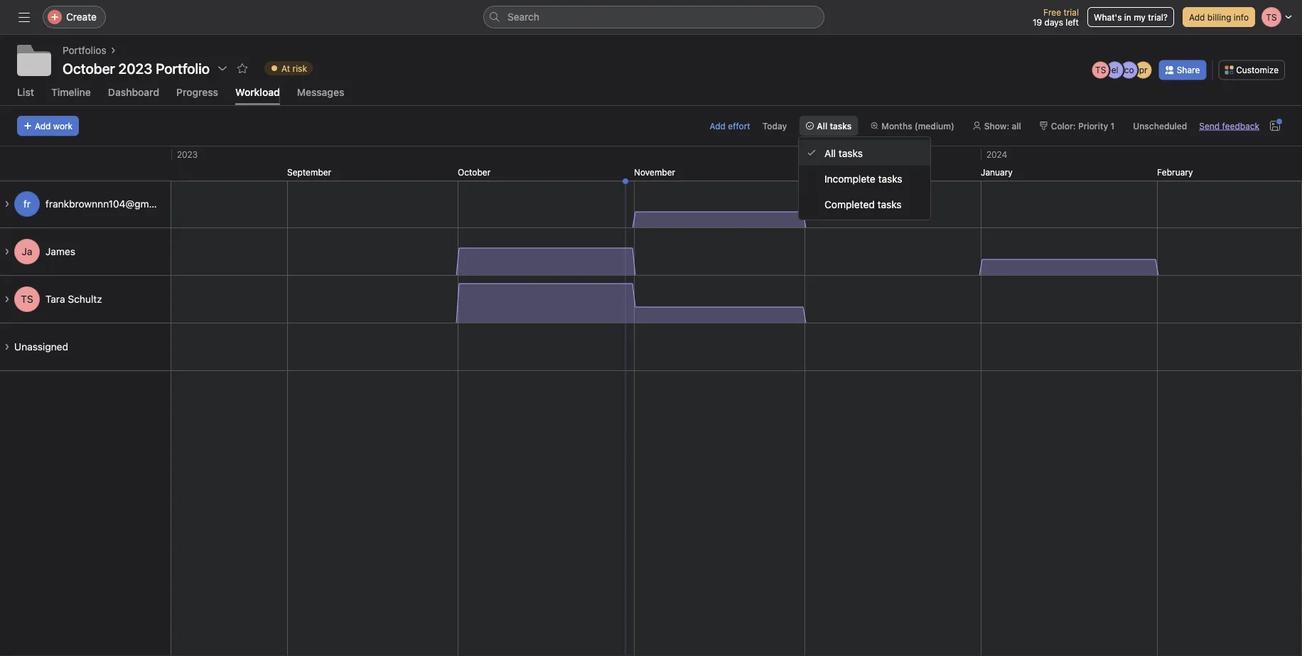 Task type: describe. For each thing, give the bounding box(es) containing it.
pr
[[1140, 65, 1148, 75]]

send feedback link
[[1200, 119, 1260, 132]]

february
[[1158, 167, 1194, 177]]

19
[[1033, 17, 1043, 27]]

show: all button
[[967, 116, 1028, 136]]

months
[[882, 121, 913, 131]]

frankbrownnn104@gmail.com
[[46, 198, 182, 210]]

create button
[[43, 6, 106, 28]]

all tasks button
[[800, 116, 859, 136]]

timeline
[[51, 86, 91, 98]]

customize button
[[1219, 60, 1286, 80]]

dashboard
[[108, 86, 159, 98]]

color: priority 1 button
[[1034, 116, 1122, 136]]

free
[[1044, 7, 1062, 17]]

at risk button
[[258, 58, 319, 78]]

unassigned
[[14, 341, 68, 353]]

months (medium)
[[882, 121, 955, 131]]

months (medium) button
[[864, 116, 961, 136]]

work
[[53, 121, 73, 131]]

at
[[282, 63, 290, 73]]

workload
[[235, 86, 280, 98]]

2024
[[987, 149, 1008, 159]]

all tasks link
[[799, 140, 931, 166]]

search list box
[[484, 6, 825, 28]]

what's in my trial?
[[1094, 12, 1168, 22]]

january
[[981, 167, 1013, 177]]

unscheduled button
[[1127, 116, 1194, 136]]

show options image
[[217, 63, 228, 74]]

today
[[763, 121, 788, 131]]

incomplete tasks link
[[799, 166, 931, 191]]

1
[[1111, 121, 1115, 131]]

color:
[[1052, 121, 1076, 131]]

2023
[[177, 149, 198, 159]]

james
[[46, 246, 75, 257]]

incomplete
[[825, 173, 876, 184]]

progress link
[[176, 86, 218, 105]]

tasks inside all tasks link
[[839, 147, 863, 159]]

fr
[[23, 198, 31, 210]]

incomplete tasks
[[825, 173, 903, 184]]

el
[[1112, 65, 1119, 75]]

messages
[[297, 86, 344, 98]]

tasks inside all tasks dropdown button
[[830, 121, 852, 131]]

color: priority 1
[[1052, 121, 1115, 131]]

send
[[1200, 121, 1221, 131]]

add billing info
[[1190, 12, 1250, 22]]

completed
[[825, 198, 875, 210]]

customize
[[1237, 65, 1279, 75]]

all tasks inside all tasks dropdown button
[[817, 121, 852, 131]]

add for add work
[[35, 121, 51, 131]]

add for add effort
[[710, 121, 726, 131]]

tara schultz
[[46, 293, 102, 305]]

messages link
[[297, 86, 344, 105]]

show: all
[[985, 121, 1022, 131]]

at risk
[[282, 63, 307, 73]]

completed tasks link
[[799, 191, 931, 217]]

effort
[[728, 121, 751, 131]]

0 horizontal spatial ts
[[21, 293, 33, 305]]



Task type: vqa. For each thing, say whether or not it's contained in the screenshot.
September
yes



Task type: locate. For each thing, give the bounding box(es) containing it.
(medium)
[[915, 121, 955, 131]]

free trial 19 days left
[[1033, 7, 1080, 27]]

november
[[634, 167, 676, 177]]

show:
[[985, 121, 1010, 131]]

ja
[[22, 246, 32, 257]]

add left billing
[[1190, 12, 1206, 22]]

0 horizontal spatial october
[[63, 60, 115, 76]]

all tasks inside all tasks link
[[825, 147, 863, 159]]

unscheduled
[[1134, 121, 1188, 131]]

add to starred image
[[237, 63, 248, 74]]

list link
[[17, 86, 34, 105]]

tasks inside completed tasks "link"
[[878, 198, 902, 210]]

send feedback
[[1200, 121, 1260, 131]]

add for add billing info
[[1190, 12, 1206, 22]]

1 vertical spatial october
[[458, 167, 491, 177]]

0 vertical spatial ts
[[1096, 65, 1107, 75]]

priority
[[1079, 121, 1109, 131]]

october for october 2023 portfolio
[[63, 60, 115, 76]]

timeline link
[[51, 86, 91, 105]]

0 vertical spatial all tasks
[[817, 121, 852, 131]]

tara
[[46, 293, 65, 305]]

september
[[287, 167, 332, 177]]

what's in my trial? button
[[1088, 7, 1175, 27]]

trial?
[[1149, 12, 1168, 22]]

feedback
[[1223, 121, 1260, 131]]

list
[[17, 86, 34, 98]]

co
[[1125, 65, 1135, 75]]

all tasks up all tasks link
[[817, 121, 852, 131]]

in
[[1125, 12, 1132, 22]]

my
[[1134, 12, 1146, 22]]

add inside button
[[35, 121, 51, 131]]

dashboard link
[[108, 86, 159, 105]]

tasks up all tasks link
[[830, 121, 852, 131]]

tasks down incomplete tasks link
[[878, 198, 902, 210]]

left
[[1066, 17, 1080, 27]]

1 vertical spatial ts
[[21, 293, 33, 305]]

risk
[[293, 63, 307, 73]]

october 2023 portfolio
[[63, 60, 210, 76]]

days
[[1045, 17, 1064, 27]]

portfolios
[[63, 44, 106, 56]]

trial
[[1064, 7, 1080, 17]]

tasks up incomplete at the top of page
[[839, 147, 863, 159]]

progress
[[176, 86, 218, 98]]

workload link
[[235, 86, 280, 105]]

schultz
[[68, 293, 102, 305]]

share
[[1177, 65, 1201, 75]]

share button
[[1160, 60, 1207, 80]]

all
[[817, 121, 828, 131], [825, 147, 836, 159]]

all inside dropdown button
[[817, 121, 828, 131]]

billing
[[1208, 12, 1232, 22]]

add billing info button
[[1183, 7, 1256, 27]]

portfolios link
[[63, 43, 106, 58]]

add left effort
[[710, 121, 726, 131]]

0 horizontal spatial add
[[35, 121, 51, 131]]

all tasks
[[817, 121, 852, 131], [825, 147, 863, 159]]

info
[[1234, 12, 1250, 22]]

tasks
[[830, 121, 852, 131], [839, 147, 863, 159], [879, 173, 903, 184], [878, 198, 902, 210]]

all
[[1012, 121, 1022, 131]]

save layout as default image
[[1270, 120, 1282, 131]]

completed tasks
[[825, 198, 902, 210]]

expand sidebar image
[[18, 11, 30, 23]]

0 vertical spatial october
[[63, 60, 115, 76]]

0 vertical spatial all
[[817, 121, 828, 131]]

add inside button
[[1190, 12, 1206, 22]]

ts left el on the right top of the page
[[1096, 65, 1107, 75]]

1 horizontal spatial ts
[[1096, 65, 1107, 75]]

what's
[[1094, 12, 1123, 22]]

2 horizontal spatial add
[[1190, 12, 1206, 22]]

ts
[[1096, 65, 1107, 75], [21, 293, 33, 305]]

tasks inside incomplete tasks link
[[879, 173, 903, 184]]

search
[[508, 11, 540, 23]]

add left work
[[35, 121, 51, 131]]

1 vertical spatial all
[[825, 147, 836, 159]]

search button
[[484, 6, 825, 28]]

ts left tara
[[21, 293, 33, 305]]

2023 portfolio
[[118, 60, 210, 76]]

1 horizontal spatial october
[[458, 167, 491, 177]]

december
[[805, 167, 847, 177]]

add effort
[[710, 121, 751, 131]]

1 vertical spatial all tasks
[[825, 147, 863, 159]]

today button
[[756, 116, 794, 136]]

october
[[63, 60, 115, 76], [458, 167, 491, 177]]

all tasks up incomplete at the top of page
[[825, 147, 863, 159]]

add effort button
[[710, 121, 751, 131]]

create
[[66, 11, 97, 23]]

add work button
[[17, 116, 79, 136]]

add work
[[35, 121, 73, 131]]

1 horizontal spatial add
[[710, 121, 726, 131]]

tasks up completed tasks "link"
[[879, 173, 903, 184]]

october for october
[[458, 167, 491, 177]]



